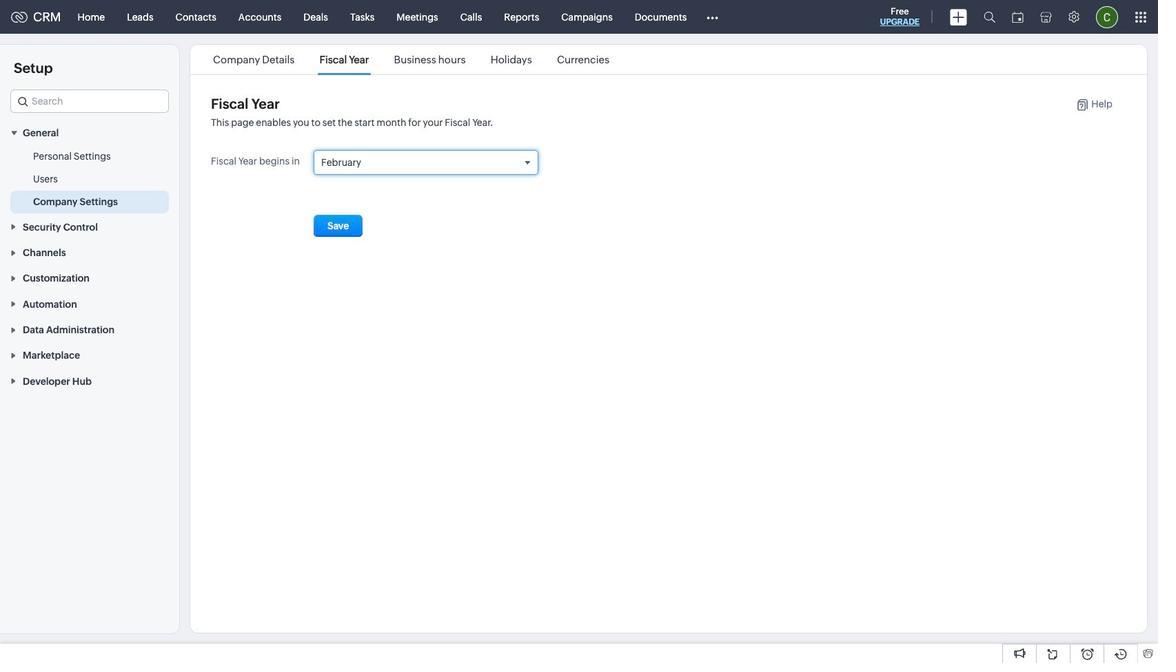 Task type: vqa. For each thing, say whether or not it's contained in the screenshot.
"Calendar" image
yes



Task type: locate. For each thing, give the bounding box(es) containing it.
create menu image
[[950, 9, 967, 25]]

search element
[[976, 0, 1004, 34]]

profile element
[[1088, 0, 1127, 33]]

region
[[0, 146, 179, 214]]

profile image
[[1096, 6, 1118, 28]]

None field
[[10, 90, 169, 113], [314, 151, 538, 175], [314, 151, 538, 175]]

list
[[201, 45, 622, 74]]

None submit
[[314, 215, 363, 237]]

none field search
[[10, 90, 169, 113]]



Task type: describe. For each thing, give the bounding box(es) containing it.
search image
[[984, 11, 996, 23]]

calendar image
[[1012, 11, 1024, 22]]

create menu element
[[942, 0, 976, 33]]

Other Modules field
[[698, 6, 728, 28]]

Search text field
[[11, 90, 168, 112]]

logo image
[[11, 11, 28, 22]]



